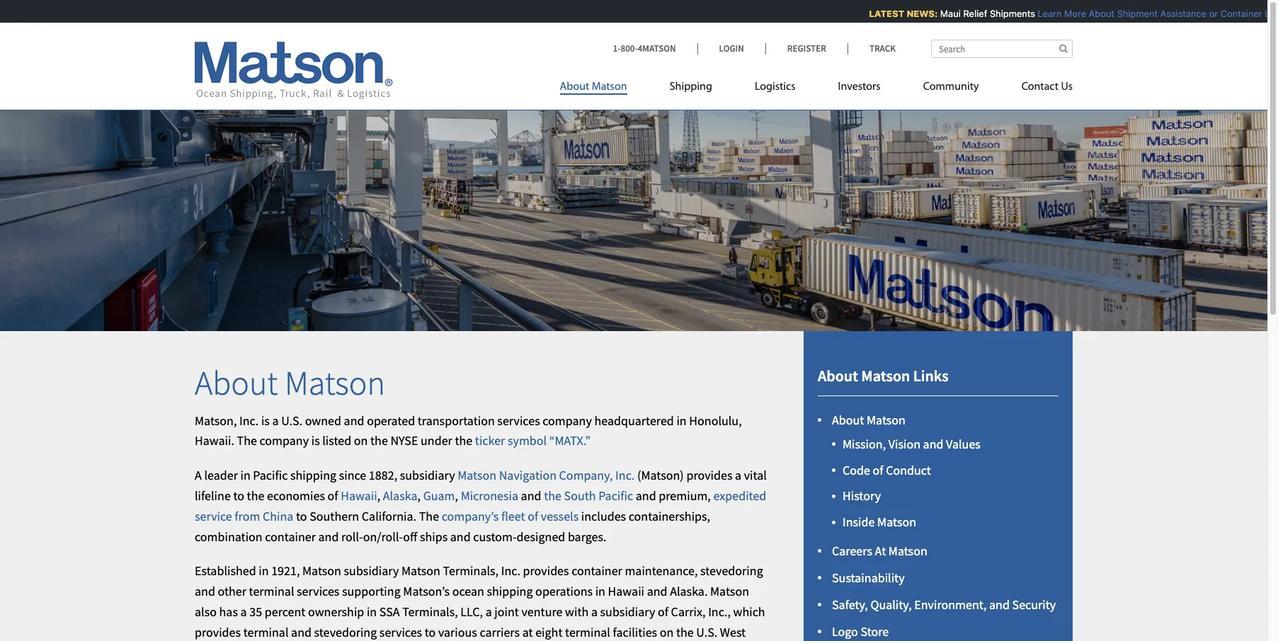 Task type: vqa. For each thing, say whether or not it's contained in the screenshot.
acquired
no



Task type: describe. For each thing, give the bounding box(es) containing it.
in right operations
[[596, 584, 606, 600]]

hawaii inside established in 1921, matson subsidiary matson terminals, inc. provides container maintenance, stevedoring and other terminal services supporting matson's ocean shipping operations in hawaii and alaska. matson also has a 35 percent ownership in ssa terminals, llc, a joint venture with a subsidiary of carrix, inc., which provides terminal and stevedoring services to various carriers at eight terminal facilities on the u.s. w
[[608, 584, 645, 600]]

terminal down 35
[[243, 625, 289, 641]]

matson,
[[195, 413, 237, 429]]

a inside the matson, inc. is a u.s. owned and operated transportation services company headquartered in honolulu, hawaii. the company is listed on the nyse under the
[[272, 413, 279, 429]]

latest
[[864, 8, 899, 19]]

lifeline
[[195, 488, 231, 504]]

vision
[[889, 436, 921, 453]]

of inside established in 1921, matson subsidiary matson terminals, inc. provides container maintenance, stevedoring and other terminal services supporting matson's ocean shipping operations in hawaii and alaska. matson also has a 35 percent ownership in ssa terminals, llc, a joint venture with a subsidiary of carrix, inc., which provides terminal and stevedoring services to various carriers at eight terminal facilities on the u.s. w
[[658, 604, 669, 621]]

35
[[250, 604, 262, 621]]

established
[[195, 564, 256, 580]]

vessels
[[541, 509, 579, 525]]

blue matson logo with ocean, shipping, truck, rail and logistics written beneath it. image
[[195, 42, 393, 100]]

the inside the matson, inc. is a u.s. owned and operated transportation services company headquartered in honolulu, hawaii. the company is listed on the nyse under the
[[237, 433, 257, 449]]

and left security
[[990, 597, 1010, 614]]

1 , from the left
[[377, 488, 381, 504]]

code of conduct link
[[843, 462, 932, 479]]

container
[[1215, 8, 1257, 19]]

micronesia link
[[461, 488, 519, 504]]

since
[[339, 468, 366, 484]]

and up the also
[[195, 584, 215, 600]]

of inside (matson) provides a vital lifeline to the economies of
[[328, 488, 338, 504]]

matson right '1921,'
[[303, 564, 341, 580]]

contact us link
[[1001, 74, 1073, 103]]

owned
[[305, 413, 342, 429]]

or
[[1204, 8, 1213, 19]]

maintenance,
[[625, 564, 698, 580]]

eight
[[536, 625, 563, 641]]

container inside established in 1921, matson subsidiary matson terminals, inc. provides container maintenance, stevedoring and other terminal services supporting matson's ocean shipping operations in hawaii and alaska. matson also has a 35 percent ownership in ssa terminals, llc, a joint venture with a subsidiary of carrix, inc., which provides terminal and stevedoring services to various carriers at eight terminal facilities on the u.s. w
[[572, 564, 623, 580]]

from
[[235, 509, 260, 525]]

expedited service from china link
[[195, 488, 767, 525]]

0 horizontal spatial pacific
[[253, 468, 288, 484]]

latest news: maui relief shipments learn more about shipment assistance or container loan
[[864, 8, 1279, 19]]

alaska
[[383, 488, 418, 504]]

sustainability
[[832, 570, 905, 587]]

a leader in pacific shipping since 1882, subsidiary matson navigation company, inc.
[[195, 468, 635, 484]]

environment,
[[915, 597, 987, 614]]

in left 'ssa' at the left bottom
[[367, 604, 377, 621]]

guam link
[[423, 488, 455, 504]]

vital
[[744, 468, 767, 484]]

which
[[734, 604, 766, 621]]

0 vertical spatial terminals,
[[443, 564, 499, 580]]

custom-
[[473, 529, 517, 545]]

1 vertical spatial stevedoring
[[314, 625, 377, 641]]

barges.
[[568, 529, 607, 545]]

on inside established in 1921, matson subsidiary matson terminals, inc. provides container maintenance, stevedoring and other terminal services supporting matson's ocean shipping operations in hawaii and alaska. matson also has a 35 percent ownership in ssa terminals, llc, a joint venture with a subsidiary of carrix, inc., which provides terminal and stevedoring services to various carriers at eight terminal facilities on the u.s. w
[[660, 625, 674, 641]]

at
[[523, 625, 533, 641]]

joint
[[495, 604, 519, 621]]

various
[[438, 625, 477, 641]]

matson up at in the right bottom of the page
[[878, 514, 917, 531]]

under
[[421, 433, 453, 449]]

u.s. inside established in 1921, matson subsidiary matson terminals, inc. provides container maintenance, stevedoring and other terminal services supporting matson's ocean shipping operations in hawaii and alaska. matson also has a 35 percent ownership in ssa terminals, llc, a joint venture with a subsidiary of carrix, inc., which provides terminal and stevedoring services to various carriers at eight terminal facilities on the u.s. w
[[697, 625, 718, 641]]

in left '1921,'
[[259, 564, 269, 580]]

alaska.
[[670, 584, 708, 600]]

1 horizontal spatial stevedoring
[[701, 564, 764, 580]]

llc,
[[461, 604, 483, 621]]

1 vertical spatial pacific
[[599, 488, 634, 504]]

2 horizontal spatial subsidiary
[[600, 604, 656, 621]]

at
[[875, 544, 886, 560]]

1 vertical spatial is
[[312, 433, 320, 449]]

3 , from the left
[[455, 488, 458, 504]]

1-800-4matson link
[[613, 43, 698, 55]]

1 vertical spatial terminals,
[[403, 604, 458, 621]]

and down the (matson) at the bottom of page
[[636, 488, 657, 504]]

california.
[[362, 509, 417, 525]]

contact
[[1022, 81, 1059, 93]]

honolulu,
[[690, 413, 742, 429]]

to inside established in 1921, matson subsidiary matson terminals, inc. provides container maintenance, stevedoring and other terminal services supporting matson's ocean shipping operations in hawaii and alaska. matson also has a 35 percent ownership in ssa terminals, llc, a joint venture with a subsidiary of carrix, inc., which provides terminal and stevedoring services to various carriers at eight terminal facilities on the u.s. w
[[425, 625, 436, 641]]

search image
[[1060, 44, 1068, 53]]

a inside (matson) provides a vital lifeline to the economies of
[[735, 468, 742, 484]]

matson up micronesia link
[[458, 468, 497, 484]]

history link
[[843, 488, 881, 505]]

logistics link
[[734, 74, 817, 103]]

micronesia
[[461, 488, 519, 504]]

assistance
[[1155, 8, 1201, 19]]

ssa
[[380, 604, 400, 621]]

code of conduct
[[843, 462, 932, 479]]

top menu navigation
[[560, 74, 1073, 103]]

a right with
[[591, 604, 598, 621]]

conduct
[[886, 462, 932, 479]]

includes containerships, combination container and roll-on/roll-off ships and custom-designed barges.
[[195, 509, 711, 545]]

0 horizontal spatial is
[[261, 413, 270, 429]]

quality,
[[871, 597, 912, 614]]

operations
[[536, 584, 593, 600]]

the down operated
[[371, 433, 388, 449]]

other
[[218, 584, 247, 600]]

of right fleet
[[528, 509, 539, 525]]

carriers
[[480, 625, 520, 641]]

contact us
[[1022, 81, 1073, 93]]

logo
[[832, 624, 859, 640]]

a left 35
[[241, 604, 247, 621]]

0 horizontal spatial provides
[[195, 625, 241, 641]]

loan
[[1260, 8, 1279, 19]]

mission, vision and values
[[843, 436, 981, 453]]

800-
[[621, 43, 638, 55]]

u.s. inside the matson, inc. is a u.s. owned and operated transportation services company headquartered in honolulu, hawaii. the company is listed on the nyse under the
[[281, 413, 303, 429]]

careers
[[832, 544, 873, 560]]

container inside includes containerships, combination container and roll-on/roll-off ships and custom-designed barges.
[[265, 529, 316, 545]]

0 horizontal spatial subsidiary
[[344, 564, 399, 580]]

1-800-4matson
[[613, 43, 676, 55]]

inside matson
[[843, 514, 917, 531]]

1 horizontal spatial to
[[296, 509, 307, 525]]

the down "matson navigation company, inc." link
[[544, 488, 562, 504]]

history
[[843, 488, 881, 505]]

matson right at in the right bottom of the page
[[889, 544, 928, 560]]

about inside top menu navigation
[[560, 81, 590, 93]]

1921,
[[271, 564, 300, 580]]

to inside (matson) provides a vital lifeline to the economies of
[[233, 488, 244, 504]]

carrix,
[[671, 604, 706, 621]]

matson up inc.,
[[711, 584, 750, 600]]

terminal down with
[[565, 625, 611, 641]]

percent
[[265, 604, 306, 621]]

1 vertical spatial provides
[[523, 564, 569, 580]]

1 vertical spatial the
[[419, 509, 439, 525]]

links
[[914, 366, 949, 386]]

company,
[[559, 468, 613, 484]]

learn
[[1032, 8, 1056, 19]]

(matson) provides a vital lifeline to the economies of
[[195, 468, 767, 504]]

off
[[403, 529, 417, 545]]

safety, quality, environment, and security
[[832, 597, 1057, 614]]

shipping
[[670, 81, 713, 93]]

1 vertical spatial about matson link
[[832, 413, 906, 429]]

0 vertical spatial about matson link
[[560, 74, 649, 103]]

nyse
[[391, 433, 418, 449]]

venture
[[522, 604, 563, 621]]

1882,
[[369, 468, 398, 484]]

and down percent
[[291, 625, 312, 641]]



Task type: locate. For each thing, give the bounding box(es) containing it.
the down carrix,
[[677, 625, 694, 641]]

inside matson link
[[843, 514, 917, 531]]

0 vertical spatial is
[[261, 413, 270, 429]]

maui
[[935, 8, 955, 19]]

matson left links
[[862, 366, 911, 386]]

a left owned
[[272, 413, 279, 429]]

the
[[371, 433, 388, 449], [455, 433, 473, 449], [247, 488, 265, 504], [544, 488, 562, 504], [677, 625, 694, 641]]

1 horizontal spatial on
[[660, 625, 674, 641]]

with
[[565, 604, 589, 621]]

safety,
[[832, 597, 868, 614]]

0 horizontal spatial container
[[265, 529, 316, 545]]

mission, vision and values link
[[843, 436, 981, 453]]

about matson up owned
[[195, 362, 385, 405]]

Search search field
[[932, 40, 1073, 58]]

ownership
[[308, 604, 364, 621]]

1 horizontal spatial about matson
[[560, 81, 627, 93]]

1 vertical spatial hawaii
[[608, 584, 645, 600]]

about matson link down 1-
[[560, 74, 649, 103]]

0 horizontal spatial inc.
[[239, 413, 259, 429]]

u.s. left owned
[[281, 413, 303, 429]]

shipping up economies
[[290, 468, 337, 484]]

1 vertical spatial company
[[260, 433, 309, 449]]

and up the listed
[[344, 413, 365, 429]]

1 horizontal spatial services
[[380, 625, 422, 641]]

0 vertical spatial subsidiary
[[400, 468, 455, 484]]

matson up vision
[[867, 413, 906, 429]]

0 horizontal spatial about matson
[[195, 362, 385, 405]]

provides up premium,
[[687, 468, 733, 484]]

containerships,
[[629, 509, 711, 525]]

track
[[870, 43, 896, 55]]

shipments
[[984, 8, 1030, 19]]

1 horizontal spatial is
[[312, 433, 320, 449]]

is left the listed
[[312, 433, 320, 449]]

of left carrix,
[[658, 604, 669, 621]]

south
[[564, 488, 596, 504]]

operated
[[367, 413, 415, 429]]

of inside the about matson links section
[[873, 462, 884, 479]]

2 horizontal spatial about matson
[[832, 413, 906, 429]]

1 vertical spatial services
[[297, 584, 340, 600]]

0 horizontal spatial the
[[237, 433, 257, 449]]

inside
[[843, 514, 875, 531]]

about matson inside top menu navigation
[[560, 81, 627, 93]]

and inside the matson, inc. is a u.s. owned and operated transportation services company headquartered in honolulu, hawaii. the company is listed on the nyse under the
[[344, 413, 365, 429]]

subsidiary up supporting
[[344, 564, 399, 580]]

is right matson,
[[261, 413, 270, 429]]

1 vertical spatial to
[[296, 509, 307, 525]]

0 vertical spatial u.s.
[[281, 413, 303, 429]]

subsidiary up guam link
[[400, 468, 455, 484]]

navigation
[[499, 468, 557, 484]]

0 vertical spatial shipping
[[290, 468, 337, 484]]

u.s. down inc.,
[[697, 625, 718, 641]]

stevedoring
[[701, 564, 764, 580], [314, 625, 377, 641]]

about matson up the mission,
[[832, 413, 906, 429]]

about matson down 1-
[[560, 81, 627, 93]]

about matson link up the mission,
[[832, 413, 906, 429]]

matson down 1-
[[592, 81, 627, 93]]

values
[[947, 436, 981, 453]]

1 horizontal spatial pacific
[[599, 488, 634, 504]]

matson up owned
[[285, 362, 385, 405]]

, up company's
[[455, 488, 458, 504]]

0 vertical spatial services
[[498, 413, 540, 429]]

0 horizontal spatial stevedoring
[[314, 625, 377, 641]]

0 horizontal spatial to
[[233, 488, 244, 504]]

matson, inc. is a u.s. owned and operated transportation services company headquartered in honolulu, hawaii. the company is listed on the nyse under the
[[195, 413, 742, 449]]

inc.
[[239, 413, 259, 429], [616, 468, 635, 484], [501, 564, 521, 580]]

0 horizontal spatial shipping
[[290, 468, 337, 484]]

container down china
[[265, 529, 316, 545]]

pacific up "includes"
[[599, 488, 634, 504]]

terminal up percent
[[249, 584, 294, 600]]

1 horizontal spatial shipping
[[487, 584, 533, 600]]

the inside (matson) provides a vital lifeline to the economies of
[[247, 488, 265, 504]]

logistics
[[755, 81, 796, 93]]

pacific up economies
[[253, 468, 288, 484]]

terminals,
[[443, 564, 499, 580], [403, 604, 458, 621]]

2 vertical spatial provides
[[195, 625, 241, 641]]

the up the ships
[[419, 509, 439, 525]]

1 horizontal spatial ,
[[418, 488, 421, 504]]

0 vertical spatial about matson
[[560, 81, 627, 93]]

investors
[[838, 81, 881, 93]]

about matson
[[560, 81, 627, 93], [195, 362, 385, 405], [832, 413, 906, 429]]

inc. left the (matson) at the bottom of page
[[616, 468, 635, 484]]

ticker
[[475, 433, 505, 449]]

0 vertical spatial inc.
[[239, 413, 259, 429]]

services inside the matson, inc. is a u.s. owned and operated transportation services company headquartered in honolulu, hawaii. the company is listed on the nyse under the
[[498, 413, 540, 429]]

1 horizontal spatial about matson link
[[832, 413, 906, 429]]

in right leader
[[241, 468, 251, 484]]

shipping inside established in 1921, matson subsidiary matson terminals, inc. provides container maintenance, stevedoring and other terminal services supporting matson's ocean shipping operations in hawaii and alaska. matson also has a 35 percent ownership in ssa terminals, llc, a joint venture with a subsidiary of carrix, inc., which provides terminal and stevedoring services to various carriers at eight terminal facilities on the u.s. w
[[487, 584, 533, 600]]

hawaii
[[341, 488, 377, 504], [608, 584, 645, 600]]

track link
[[848, 43, 896, 55]]

1 horizontal spatial the
[[419, 509, 439, 525]]

ticker symbol "matx." link
[[475, 433, 591, 449]]

1 horizontal spatial container
[[572, 564, 623, 580]]

hawaii down since
[[341, 488, 377, 504]]

1 horizontal spatial inc.
[[501, 564, 521, 580]]

1 horizontal spatial hawaii
[[608, 584, 645, 600]]

0 vertical spatial pacific
[[253, 468, 288, 484]]

roll-
[[342, 529, 363, 545]]

in
[[677, 413, 687, 429], [241, 468, 251, 484], [259, 564, 269, 580], [596, 584, 606, 600], [367, 604, 377, 621]]

store
[[861, 624, 889, 640]]

to down economies
[[296, 509, 307, 525]]

on down carrix,
[[660, 625, 674, 641]]

matson
[[592, 81, 627, 93], [285, 362, 385, 405], [862, 366, 911, 386], [867, 413, 906, 429], [458, 468, 497, 484], [878, 514, 917, 531], [889, 544, 928, 560], [303, 564, 341, 580], [402, 564, 441, 580], [711, 584, 750, 600]]

provides down has
[[195, 625, 241, 641]]

stevedoring down ownership
[[314, 625, 377, 641]]

0 horizontal spatial hawaii
[[341, 488, 377, 504]]

services up the 'symbol'
[[498, 413, 540, 429]]

the up the "from"
[[247, 488, 265, 504]]

0 vertical spatial the
[[237, 433, 257, 449]]

2 horizontal spatial ,
[[455, 488, 458, 504]]

1 vertical spatial u.s.
[[697, 625, 718, 641]]

to left various
[[425, 625, 436, 641]]

1 vertical spatial container
[[572, 564, 623, 580]]

us
[[1062, 81, 1073, 93]]

careers at matson
[[832, 544, 928, 560]]

2 vertical spatial inc.
[[501, 564, 521, 580]]

to southern california. the company's fleet of vessels
[[294, 509, 579, 525]]

about matson links section
[[786, 332, 1091, 642]]

1 horizontal spatial u.s.
[[697, 625, 718, 641]]

2 vertical spatial services
[[380, 625, 422, 641]]

0 vertical spatial container
[[265, 529, 316, 545]]

0 horizontal spatial services
[[297, 584, 340, 600]]

matson inside top menu navigation
[[592, 81, 627, 93]]

, left guam link
[[418, 488, 421, 504]]

1 vertical spatial about matson
[[195, 362, 385, 405]]

a right llc,
[[486, 604, 492, 621]]

a
[[195, 468, 202, 484]]

a left vital
[[735, 468, 742, 484]]

in inside the matson, inc. is a u.s. owned and operated transportation services company headquartered in honolulu, hawaii. the company is listed on the nyse under the
[[677, 413, 687, 429]]

2 vertical spatial subsidiary
[[600, 604, 656, 621]]

combination
[[195, 529, 263, 545]]

hawaii down maintenance,
[[608, 584, 645, 600]]

2 vertical spatial to
[[425, 625, 436, 641]]

0 vertical spatial company
[[543, 413, 592, 429]]

inc. inside established in 1921, matson subsidiary matson terminals, inc. provides container maintenance, stevedoring and other terminal services supporting matson's ocean shipping operations in hawaii and alaska. matson also has a 35 percent ownership in ssa terminals, llc, a joint venture with a subsidiary of carrix, inc., which provides terminal and stevedoring services to various carriers at eight terminal facilities on the u.s. w
[[501, 564, 521, 580]]

on inside the matson, inc. is a u.s. owned and operated transportation services company headquartered in honolulu, hawaii. the company is listed on the nyse under the
[[354, 433, 368, 449]]

and down maintenance,
[[647, 584, 668, 600]]

in left honolulu, in the bottom of the page
[[677, 413, 687, 429]]

inc. down 'custom-'
[[501, 564, 521, 580]]

matson navigation company, inc. link
[[458, 468, 635, 484]]

news:
[[901, 8, 932, 19]]

security
[[1013, 597, 1057, 614]]

container down barges. on the bottom left of the page
[[572, 564, 623, 580]]

hawaii , alaska , guam , micronesia and the south pacific and premium,
[[341, 488, 714, 504]]

1 vertical spatial inc.
[[616, 468, 635, 484]]

0 horizontal spatial company
[[260, 433, 309, 449]]

on right the listed
[[354, 433, 368, 449]]

0 horizontal spatial u.s.
[[281, 413, 303, 429]]

designed
[[517, 529, 566, 545]]

logo store link
[[832, 624, 889, 640]]

2 horizontal spatial provides
[[687, 468, 733, 484]]

0 vertical spatial on
[[354, 433, 368, 449]]

terminals, up ocean
[[443, 564, 499, 580]]

to up the "from"
[[233, 488, 244, 504]]

of up "southern" at left
[[328, 488, 338, 504]]

company down owned
[[260, 433, 309, 449]]

and down company's
[[450, 529, 471, 545]]

0 horizontal spatial ,
[[377, 488, 381, 504]]

and down "southern" at left
[[318, 529, 339, 545]]

of
[[873, 462, 884, 479], [328, 488, 338, 504], [528, 509, 539, 525], [658, 604, 669, 621]]

established in 1921, matson subsidiary matson terminals, inc. provides container maintenance, stevedoring and other terminal services supporting matson's ocean shipping operations in hawaii and alaska. matson also has a 35 percent ownership in ssa terminals, llc, a joint venture with a subsidiary of carrix, inc., which provides terminal and stevedoring services to various carriers at eight terminal facilities on the u.s. w
[[195, 564, 766, 642]]

2 horizontal spatial to
[[425, 625, 436, 641]]

hawaii link
[[341, 488, 377, 504]]

inc. right matson,
[[239, 413, 259, 429]]

also
[[195, 604, 217, 621]]

the right hawaii.
[[237, 433, 257, 449]]

None search field
[[932, 40, 1073, 58]]

on/roll-
[[363, 529, 403, 545]]

ticker symbol "matx."
[[475, 433, 591, 449]]

services up ownership
[[297, 584, 340, 600]]

matson's
[[403, 584, 450, 600]]

0 vertical spatial to
[[233, 488, 244, 504]]

the down transportation
[[455, 433, 473, 449]]

2 horizontal spatial inc.
[[616, 468, 635, 484]]

(matson)
[[638, 468, 684, 484]]

stevedoring up inc.,
[[701, 564, 764, 580]]

economies
[[267, 488, 325, 504]]

symbol
[[508, 433, 547, 449]]

fleet
[[502, 509, 525, 525]]

provides up operations
[[523, 564, 569, 580]]

and down navigation
[[521, 488, 542, 504]]

0 horizontal spatial about matson link
[[560, 74, 649, 103]]

login link
[[698, 43, 766, 55]]

0 vertical spatial hawaii
[[341, 488, 377, 504]]

about matson inside section
[[832, 413, 906, 429]]

1 vertical spatial shipping
[[487, 584, 533, 600]]

inc. inside the matson, inc. is a u.s. owned and operated transportation services company headquartered in honolulu, hawaii. the company is listed on the nyse under the
[[239, 413, 259, 429]]

supporting
[[342, 584, 401, 600]]

company's fleet of vessels link
[[442, 509, 579, 525]]

1 horizontal spatial subsidiary
[[400, 468, 455, 484]]

shipping up joint
[[487, 584, 533, 600]]

matson up the matson's
[[402, 564, 441, 580]]

subsidiary up facilities
[[600, 604, 656, 621]]

4matson
[[638, 43, 676, 55]]

has
[[219, 604, 238, 621]]

services down 'ssa' at the left bottom
[[380, 625, 422, 641]]

and right vision
[[924, 436, 944, 453]]

cranes load and offload matson containers from the containership at the terminal. image
[[0, 88, 1268, 332]]

0 horizontal spatial on
[[354, 433, 368, 449]]

provides inside (matson) provides a vital lifeline to the economies of
[[687, 468, 733, 484]]

the inside established in 1921, matson subsidiary matson terminals, inc. provides container maintenance, stevedoring and other terminal services supporting matson's ocean shipping operations in hawaii and alaska. matson also has a 35 percent ownership in ssa terminals, llc, a joint venture with a subsidiary of carrix, inc., which provides terminal and stevedoring services to various carriers at eight terminal facilities on the u.s. w
[[677, 625, 694, 641]]

relief
[[958, 8, 982, 19]]

0 vertical spatial stevedoring
[[701, 564, 764, 580]]

alaska link
[[383, 488, 418, 504]]

about matson links
[[818, 366, 949, 386]]

1 horizontal spatial provides
[[523, 564, 569, 580]]

terminals, down the matson's
[[403, 604, 458, 621]]

careers at matson link
[[832, 544, 928, 560]]

, down 1882,
[[377, 488, 381, 504]]

,
[[377, 488, 381, 504], [418, 488, 421, 504], [455, 488, 458, 504]]

2 horizontal spatial services
[[498, 413, 540, 429]]

2 vertical spatial about matson
[[832, 413, 906, 429]]

0 vertical spatial provides
[[687, 468, 733, 484]]

includes
[[582, 509, 626, 525]]

the south pacific link
[[544, 488, 634, 504]]

1 vertical spatial subsidiary
[[344, 564, 399, 580]]

2 , from the left
[[418, 488, 421, 504]]

1 vertical spatial on
[[660, 625, 674, 641]]

a
[[272, 413, 279, 429], [735, 468, 742, 484], [241, 604, 247, 621], [486, 604, 492, 621], [591, 604, 598, 621]]

community
[[924, 81, 980, 93]]

service
[[195, 509, 232, 525]]

register
[[788, 43, 827, 55]]

and
[[344, 413, 365, 429], [924, 436, 944, 453], [521, 488, 542, 504], [636, 488, 657, 504], [318, 529, 339, 545], [450, 529, 471, 545], [195, 584, 215, 600], [647, 584, 668, 600], [990, 597, 1010, 614], [291, 625, 312, 641]]

of right 'code' at the right
[[873, 462, 884, 479]]

1 horizontal spatial company
[[543, 413, 592, 429]]

company up "matx."
[[543, 413, 592, 429]]



